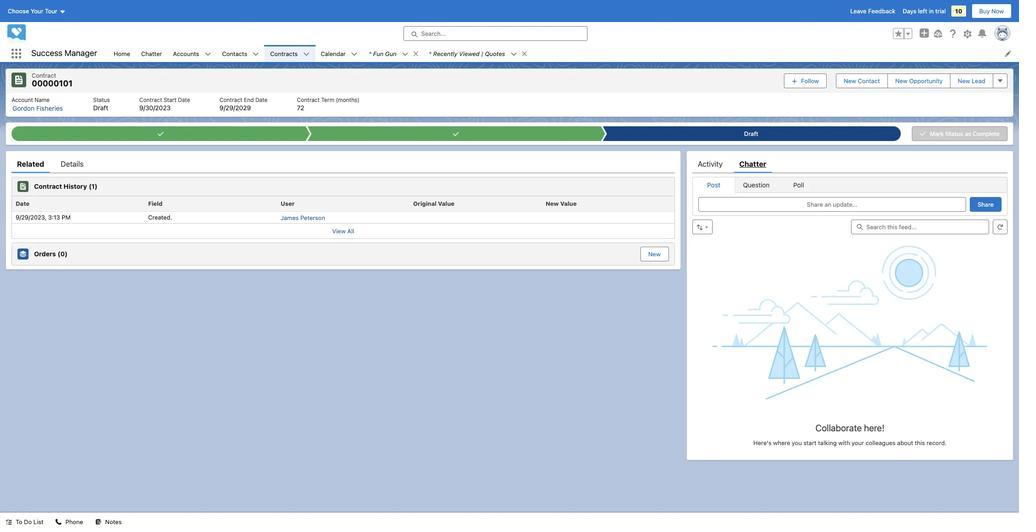 Task type: vqa. For each thing, say whether or not it's contained in the screenshot.
"*" associated with * Nice Company Event
no



Task type: describe. For each thing, give the bounding box(es) containing it.
chatter inside tab list
[[739, 160, 766, 168]]

search...
[[421, 30, 446, 37]]

home link
[[108, 45, 136, 62]]

* for * fun gun
[[369, 50, 371, 57]]

end
[[244, 96, 254, 103]]

text default image inside to do list button
[[6, 520, 12, 526]]

chatter inside chatter link
[[141, 50, 162, 57]]

here's
[[753, 440, 772, 447]]

contract for term
[[297, 96, 320, 103]]

new value
[[546, 200, 577, 207]]

start
[[804, 440, 816, 447]]

mark
[[930, 130, 944, 137]]

buy now
[[979, 7, 1004, 15]]

to do list button
[[0, 513, 49, 532]]

3:13
[[48, 214, 60, 221]]

new for new lead
[[958, 77, 970, 85]]

contacts
[[222, 50, 247, 57]]

with
[[838, 440, 850, 447]]

collaborate
[[815, 423, 862, 434]]

feedback
[[868, 7, 895, 15]]

draft inside path options list box
[[744, 130, 759, 137]]

activity link
[[698, 155, 723, 173]]

Search this feed... search field
[[851, 220, 989, 234]]

view
[[332, 228, 346, 235]]

0 horizontal spatial status
[[93, 96, 110, 103]]

new opportunity
[[895, 77, 943, 85]]

leave feedback
[[850, 7, 895, 15]]

fun
[[373, 50, 383, 57]]

question
[[743, 181, 770, 189]]

poll link
[[777, 177, 820, 193]]

orders image
[[17, 249, 29, 260]]

success manager
[[31, 48, 97, 58]]

original value
[[413, 200, 454, 207]]

update...
[[833, 201, 858, 208]]

colleagues
[[866, 440, 896, 447]]

contracts
[[270, 50, 298, 57]]

accounts list item
[[168, 45, 217, 62]]

original value cell
[[409, 196, 542, 212]]

contract history grid
[[12, 196, 674, 224]]

notes
[[105, 519, 122, 526]]

notes button
[[90, 513, 127, 532]]

related
[[17, 160, 44, 168]]

mark status as complete button
[[912, 126, 1008, 141]]

share an update...
[[807, 201, 858, 208]]

mark status as complete
[[930, 130, 1000, 137]]

gun
[[385, 50, 396, 57]]

accounts
[[173, 50, 199, 57]]

new lead button
[[950, 73, 993, 88]]

* for * recently viewed | quotes
[[429, 50, 431, 57]]

1 list item from the left
[[363, 45, 423, 62]]

accounts link
[[168, 45, 205, 62]]

(months)
[[336, 96, 359, 103]]

9/29/2023,
[[16, 214, 46, 221]]

start
[[164, 96, 176, 103]]

user cell
[[277, 196, 409, 212]]

contract history (1)
[[34, 183, 97, 190]]

success
[[31, 48, 62, 58]]

chatter link for activity link
[[739, 155, 766, 173]]

post
[[707, 181, 720, 189]]

text default image for contacts
[[253, 51, 259, 57]]

72
[[297, 104, 304, 112]]

date for 9/29/2029
[[255, 96, 267, 103]]

list
[[33, 519, 43, 526]]

view all link
[[12, 224, 674, 239]]

tour
[[45, 7, 57, 15]]

contract for 00000101
[[32, 72, 56, 79]]

1 cell from the left
[[409, 212, 542, 224]]

collaborate here! status
[[692, 400, 1008, 447]]

text default image inside contracts list item
[[303, 51, 310, 57]]

contacts link
[[217, 45, 253, 62]]

tab list containing activity
[[692, 155, 1008, 173]]

left
[[918, 7, 927, 15]]

account name gordon fisheries
[[12, 96, 63, 112]]

original
[[413, 200, 437, 207]]

|
[[481, 50, 483, 57]]

all
[[347, 228, 354, 235]]

record.
[[927, 440, 947, 447]]

choose your tour
[[8, 7, 57, 15]]

history
[[64, 183, 87, 190]]

text default image inside phone 'button'
[[55, 520, 62, 526]]

value for new value
[[560, 200, 577, 207]]

buy now button
[[971, 4, 1012, 18]]

created.
[[148, 214, 172, 221]]

this
[[915, 440, 925, 447]]

(0)
[[58, 250, 67, 258]]

pm
[[62, 214, 71, 221]]

share button
[[970, 197, 1002, 212]]

calendar link
[[315, 45, 351, 62]]

you
[[792, 440, 802, 447]]

name
[[34, 96, 50, 103]]

fisheries
[[36, 104, 63, 112]]

new contact button
[[836, 73, 888, 88]]

calendar
[[321, 50, 346, 57]]

date inside cell
[[16, 200, 30, 207]]

text default image for calendar
[[351, 51, 358, 57]]

9/29/2029
[[220, 104, 251, 112]]

draft inside status draft
[[93, 104, 108, 112]]

days left in trial
[[903, 7, 946, 15]]

status inside button
[[945, 130, 963, 137]]

to do list
[[16, 519, 43, 526]]

share an update... button
[[698, 197, 966, 212]]

orders (0)
[[34, 250, 67, 258]]

home
[[114, 50, 130, 57]]

field cell
[[144, 196, 277, 212]]

new value cell
[[542, 196, 674, 212]]



Task type: locate. For each thing, give the bounding box(es) containing it.
viewed
[[459, 50, 480, 57]]

1 horizontal spatial share
[[978, 201, 994, 208]]

1 horizontal spatial date
[[178, 96, 190, 103]]

new for new opportunity
[[895, 77, 908, 85]]

here!
[[864, 423, 884, 434]]

contract right contract history icon
[[34, 183, 62, 190]]

1 vertical spatial list
[[6, 93, 1013, 117]]

new inside button
[[844, 77, 856, 85]]

contracts list item
[[265, 45, 315, 62]]

0 horizontal spatial date
[[16, 200, 30, 207]]

2 list item from the left
[[423, 45, 532, 62]]

phone button
[[50, 513, 89, 532]]

1 value from the left
[[438, 200, 454, 207]]

activity
[[698, 160, 723, 168]]

post link
[[693, 177, 735, 193]]

0 horizontal spatial chatter
[[141, 50, 162, 57]]

1 share from the left
[[807, 201, 823, 208]]

draft link
[[607, 126, 896, 141]]

your
[[852, 440, 864, 447]]

contract for end
[[220, 96, 242, 103]]

term
[[321, 96, 334, 103]]

leave feedback link
[[850, 7, 895, 15]]

opportunity
[[909, 77, 943, 85]]

contract for start
[[139, 96, 162, 103]]

1 horizontal spatial value
[[560, 200, 577, 207]]

status
[[93, 96, 110, 103], [945, 130, 963, 137]]

list containing draft
[[6, 93, 1013, 117]]

contract inside contract term (months) 72
[[297, 96, 320, 103]]

1 horizontal spatial chatter
[[739, 160, 766, 168]]

0 horizontal spatial draft
[[93, 104, 108, 112]]

0 vertical spatial list
[[108, 45, 1019, 62]]

10
[[955, 7, 962, 15]]

quotes
[[485, 50, 505, 57]]

0 horizontal spatial share
[[807, 201, 823, 208]]

contract down success
[[32, 72, 56, 79]]

related link
[[17, 155, 44, 173]]

contract end date 9/29/2029
[[220, 96, 267, 112]]

date cell
[[12, 196, 144, 212]]

date for 9/30/2023
[[178, 96, 190, 103]]

2 * from the left
[[429, 50, 431, 57]]

user
[[281, 200, 295, 207]]

manager
[[65, 48, 97, 58]]

share for share an update...
[[807, 201, 823, 208]]

to
[[16, 519, 22, 526]]

status draft
[[93, 96, 110, 112]]

1 vertical spatial draft
[[744, 130, 759, 137]]

tab list containing post
[[692, 177, 1008, 193]]

contract 00000101
[[32, 72, 73, 88]]

your
[[31, 7, 43, 15]]

new contact
[[844, 77, 880, 85]]

contract inside the 'contract 00000101'
[[32, 72, 56, 79]]

list containing home
[[108, 45, 1019, 62]]

view all
[[332, 228, 354, 235]]

lead
[[972, 77, 985, 85]]

days
[[903, 7, 916, 15]]

text default image right contacts
[[253, 51, 259, 57]]

0 horizontal spatial *
[[369, 50, 371, 57]]

text default image for accounts
[[205, 51, 211, 57]]

list item
[[363, 45, 423, 62], [423, 45, 532, 62]]

date inside contract start date 9/30/2023
[[178, 96, 190, 103]]

1 horizontal spatial draft
[[744, 130, 759, 137]]

draft
[[93, 104, 108, 112], [744, 130, 759, 137]]

tab list containing related
[[12, 155, 675, 173]]

account
[[12, 96, 33, 103]]

complete
[[973, 130, 1000, 137]]

share for share
[[978, 201, 994, 208]]

2 value from the left
[[560, 200, 577, 207]]

1 vertical spatial status
[[945, 130, 963, 137]]

date inside contract end date 9/29/2029
[[255, 96, 267, 103]]

contract up 9/30/2023
[[139, 96, 162, 103]]

text default image inside accounts list item
[[205, 51, 211, 57]]

collaborate here!
[[815, 423, 884, 434]]

1 * from the left
[[369, 50, 371, 57]]

value
[[438, 200, 454, 207], [560, 200, 577, 207]]

contract inside contract end date 9/29/2029
[[220, 96, 242, 103]]

list item down the search... button
[[423, 45, 532, 62]]

contract term (months) 72
[[297, 96, 359, 112]]

cell
[[409, 212, 542, 224], [542, 212, 674, 224]]

new opportunity button
[[887, 73, 950, 88]]

as
[[965, 130, 971, 137]]

date
[[178, 96, 190, 103], [255, 96, 267, 103], [16, 200, 30, 207]]

orders
[[34, 250, 56, 258]]

2 share from the left
[[978, 201, 994, 208]]

new lead
[[958, 77, 985, 85]]

list item down the search... in the top left of the page
[[363, 45, 423, 62]]

contract image
[[12, 73, 26, 87]]

00000101
[[32, 79, 73, 88]]

new for new value
[[546, 200, 559, 207]]

group
[[893, 28, 912, 39]]

9/30/2023
[[139, 104, 171, 112]]

question link
[[735, 177, 777, 193]]

text default image
[[413, 51, 419, 57], [521, 51, 528, 57], [303, 51, 310, 57], [402, 51, 408, 57], [511, 51, 517, 57], [6, 520, 12, 526], [55, 520, 62, 526]]

chatter
[[141, 50, 162, 57], [739, 160, 766, 168]]

2 horizontal spatial date
[[255, 96, 267, 103]]

list
[[108, 45, 1019, 62], [6, 93, 1013, 117]]

new inside cell
[[546, 200, 559, 207]]

text default image right accounts
[[205, 51, 211, 57]]

tab list
[[12, 155, 675, 173], [692, 155, 1008, 173], [692, 177, 1008, 193]]

leave
[[850, 7, 867, 15]]

1 horizontal spatial *
[[429, 50, 431, 57]]

chatter right home
[[141, 50, 162, 57]]

0 horizontal spatial value
[[438, 200, 454, 207]]

list for leave feedback link
[[108, 45, 1019, 62]]

chatter link for home link
[[136, 45, 168, 62]]

1 horizontal spatial status
[[945, 130, 963, 137]]

chatter up 'question'
[[739, 160, 766, 168]]

choose
[[8, 7, 29, 15]]

text default image left the notes
[[95, 520, 102, 526]]

(1)
[[89, 183, 97, 190]]

recently
[[433, 50, 457, 57]]

0 vertical spatial chatter
[[141, 50, 162, 57]]

chatter link right home
[[136, 45, 168, 62]]

new button
[[641, 248, 668, 261]]

buy
[[979, 7, 990, 15]]

talking
[[818, 440, 837, 447]]

0 vertical spatial status
[[93, 96, 110, 103]]

contract for history
[[34, 183, 62, 190]]

gordon
[[12, 104, 35, 112]]

field
[[148, 200, 163, 207]]

text default image
[[205, 51, 211, 57], [253, 51, 259, 57], [351, 51, 358, 57], [95, 520, 102, 526]]

path options list box
[[12, 126, 901, 141]]

share
[[807, 201, 823, 208], [978, 201, 994, 208]]

* left fun
[[369, 50, 371, 57]]

text default image inside calendar list item
[[351, 51, 358, 57]]

calendar list item
[[315, 45, 363, 62]]

1 vertical spatial chatter
[[739, 160, 766, 168]]

details link
[[61, 155, 84, 173]]

2 cell from the left
[[542, 212, 674, 224]]

phone
[[66, 519, 83, 526]]

contract history image
[[17, 181, 29, 192]]

contracts link
[[265, 45, 303, 62]]

0 vertical spatial chatter link
[[136, 45, 168, 62]]

contacts list item
[[217, 45, 265, 62]]

list for home link
[[6, 93, 1013, 117]]

new inside button
[[958, 77, 970, 85]]

details
[[61, 160, 84, 168]]

date right end at the left top
[[255, 96, 267, 103]]

contract inside contract start date 9/30/2023
[[139, 96, 162, 103]]

date right start
[[178, 96, 190, 103]]

* recently viewed | quotes
[[429, 50, 505, 57]]

contract up 9/29/2029
[[220, 96, 242, 103]]

* left recently
[[429, 50, 431, 57]]

about
[[897, 440, 913, 447]]

0 vertical spatial draft
[[93, 104, 108, 112]]

1 horizontal spatial chatter link
[[739, 155, 766, 173]]

date up 9/29/2023, on the top left of the page
[[16, 200, 30, 207]]

new for new contact
[[844, 77, 856, 85]]

now
[[991, 7, 1004, 15]]

text default image inside notes button
[[95, 520, 102, 526]]

trial
[[935, 7, 946, 15]]

1 vertical spatial chatter link
[[739, 155, 766, 173]]

choose your tour button
[[7, 4, 66, 18]]

text default image right calendar
[[351, 51, 358, 57]]

contract up 72 in the top of the page
[[297, 96, 320, 103]]

value for original value
[[438, 200, 454, 207]]

here's where you start talking with your colleagues about this record.
[[753, 440, 947, 447]]

an
[[825, 201, 831, 208]]

text default image inside the contacts list item
[[253, 51, 259, 57]]

0 horizontal spatial chatter link
[[136, 45, 168, 62]]

chatter link up 'question'
[[739, 155, 766, 173]]

gordon fisheries link
[[12, 104, 63, 112]]

contact
[[858, 77, 880, 85]]



